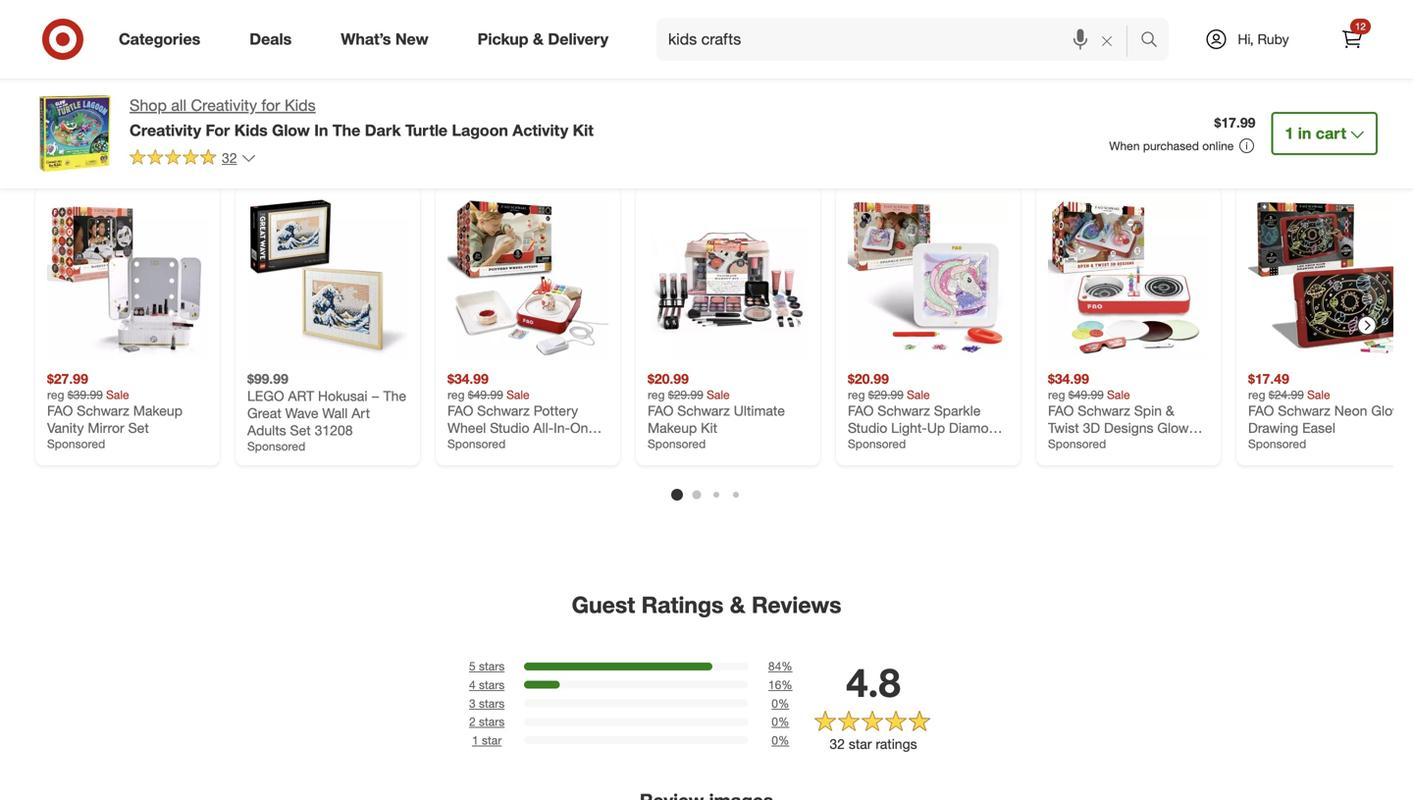 Task type: describe. For each thing, give the bounding box(es) containing it.
kit inside $20.99 reg $29.99 sale fao schwarz ultimate makeup kit sponsored
[[701, 419, 718, 436]]

$49.99 for schwarz
[[1069, 387, 1104, 402]]

hi,
[[1238, 30, 1254, 48]]

$17.99
[[1215, 114, 1256, 131]]

2
[[469, 714, 476, 729]]

what's
[[341, 30, 391, 49]]

1 in cart for creativity for kids glow in the dark turtle lagoon activity kit element
[[1286, 124, 1347, 143]]

user image by @kailee_wright image
[[1198, 0, 1414, 86]]

sale for makeup
[[106, 387, 129, 402]]

ruby
[[1258, 30, 1290, 48]]

32 for 32 star ratings
[[830, 735, 845, 752]]

lego art hokusai – the great wave wall art adults set 31208 image
[[247, 197, 408, 358]]

stars for 2 stars
[[479, 714, 505, 729]]

adults
[[247, 422, 286, 439]]

dark
[[365, 121, 401, 140]]

in
[[314, 121, 328, 140]]

makeup inside $27.99 reg $39.99 sale fao schwarz makeup vanity mirror set sponsored
[[133, 402, 183, 419]]

1 in cart
[[1286, 124, 1347, 143]]

4 stars
[[469, 677, 505, 692]]

easel
[[1303, 419, 1336, 436]]

spiral
[[1095, 436, 1130, 454]]

$29.99 for makeup
[[668, 387, 704, 402]]

swirl
[[1049, 436, 1079, 454]]

schwarz for kit
[[678, 402, 730, 419]]

$34.99 for schwarz
[[1049, 370, 1090, 387]]

purchased
[[1144, 138, 1200, 153]]

user image by @homeandkind image
[[727, 0, 946, 86]]

0 vertical spatial creativity
[[191, 96, 257, 115]]

$17.49 reg $24.99 sale fao schwarz neon glow drawing easel sponsored
[[1249, 370, 1403, 451]]

sponsored inside $20.99 reg $29.99 sale fao schwarz ultimate makeup kit sponsored
[[648, 436, 706, 451]]

ratings
[[876, 735, 918, 752]]

fao for fao schwarz sparkle studio light-up diamond painting starter set
[[848, 402, 874, 419]]

32 link
[[130, 148, 257, 171]]

for
[[262, 96, 280, 115]]

up
[[928, 419, 946, 436]]

sponsored inside $99.99 lego art hokusai – the great wave wall art adults set 31208 sponsored
[[247, 439, 306, 454]]

lego
[[247, 387, 284, 404]]

16 %
[[769, 677, 793, 692]]

$20.99 reg $29.99 sale fao schwarz ultimate makeup kit sponsored
[[648, 370, 785, 451]]

1 for 1 in cart
[[1286, 124, 1294, 143]]

0 % for 2 stars
[[772, 714, 790, 729]]

$17.49
[[1249, 370, 1290, 387]]

guest ratings & reviews
[[572, 591, 842, 618]]

$20.99 for fao schwarz ultimate makeup kit
[[648, 370, 689, 387]]

ratings
[[642, 591, 724, 618]]

0 % for 1 star
[[772, 733, 790, 748]]

sculpting
[[448, 436, 506, 454]]

schwarz for twist
[[1078, 402, 1131, 419]]

studio for painting
[[848, 419, 888, 436]]

when purchased online
[[1110, 138, 1234, 153]]

$34.99 reg $49.99 sale fao schwarz pottery wheel studio all-in-one sculpting workstation
[[448, 370, 596, 454]]

reg for fao schwarz ultimate makeup kit
[[648, 387, 665, 402]]

in
[[1299, 124, 1312, 143]]

categories link
[[102, 18, 225, 61]]

sparkle
[[934, 402, 981, 419]]

& inside pickup & delivery link
[[533, 30, 544, 49]]

84
[[769, 659, 782, 674]]

% for 4 stars
[[782, 677, 793, 692]]

what's new
[[341, 30, 429, 49]]

kit for $34.99 reg $49.99 sale fao schwarz spin & twist 3d designs glow swirl & spiral kit
[[1134, 436, 1150, 454]]

wheel
[[448, 419, 486, 436]]

all-
[[534, 419, 554, 436]]

starter
[[902, 436, 944, 454]]

& right 'swirl'
[[1082, 436, 1091, 454]]

3
[[469, 696, 476, 711]]

$20.99 reg $29.99 sale fao schwarz sparkle studio light-up diamond painting starter set
[[848, 370, 1005, 454]]

spin
[[1135, 402, 1162, 419]]

search
[[1132, 31, 1179, 51]]

reg for fao schwarz sparkle studio light-up diamond painting starter set
[[848, 387, 865, 402]]

reg for fao schwarz makeup vanity mirror set
[[47, 387, 64, 402]]

vanity
[[47, 419, 84, 436]]

% for 2 stars
[[778, 714, 790, 729]]

fao schwarz spin & twist 3d designs glow swirl & spiral kit image
[[1049, 197, 1210, 358]]

user image by @donashaber image
[[20, 0, 240, 86]]

84 %
[[769, 659, 793, 674]]

4.8
[[846, 658, 901, 707]]

studio for sculpting
[[490, 419, 530, 436]]

all
[[171, 96, 187, 115]]

makeup inside $20.99 reg $29.99 sale fao schwarz ultimate makeup kit sponsored
[[648, 419, 697, 436]]

0 for 3 stars
[[772, 696, 778, 711]]

light-
[[892, 419, 928, 436]]

fao schwarz makeup vanity mirror set image
[[47, 197, 208, 358]]

fao schwarz neon glow drawing easel image
[[1249, 197, 1410, 358]]

2 stars
[[469, 714, 505, 729]]

schwarz for drawing
[[1279, 402, 1331, 419]]

sale for wheel
[[507, 387, 530, 402]]

turtle
[[405, 121, 448, 140]]

sale for ultimate
[[707, 387, 730, 402]]

3 stars
[[469, 696, 505, 711]]

$27.99
[[47, 370, 88, 387]]

& right spin
[[1166, 402, 1175, 419]]

when
[[1110, 138, 1140, 153]]

$34.99 reg $49.99 sale fao schwarz spin & twist 3d designs glow swirl & spiral kit
[[1049, 370, 1189, 454]]

shop all creativity for kids creativity for kids glow in the dark turtle lagoon activity kit
[[130, 96, 594, 140]]

stars for 4 stars
[[479, 677, 505, 692]]

the inside shop all creativity for kids creativity for kids glow in the dark turtle lagoon activity kit
[[333, 121, 361, 140]]

guest
[[572, 591, 635, 618]]

% for 3 stars
[[778, 696, 790, 711]]

sale for sparkle
[[907, 387, 930, 402]]

online
[[1203, 138, 1234, 153]]

user image by @growingwonders_ image
[[491, 0, 711, 86]]

pickup & delivery
[[478, 30, 609, 49]]

reg for fao schwarz neon glow drawing easel
[[1249, 387, 1266, 402]]

neon
[[1335, 402, 1368, 419]]

pickup & delivery link
[[461, 18, 633, 61]]

delivery
[[548, 30, 609, 49]]

sale for spin
[[1108, 387, 1131, 402]]

0 vertical spatial kids
[[285, 96, 316, 115]]

schwarz for light-
[[878, 402, 931, 419]]

kit for shop all creativity for kids creativity for kids glow in the dark turtle lagoon activity kit
[[573, 121, 594, 140]]

workstation
[[510, 436, 582, 454]]

$20.99 for fao schwarz sparkle studio light-up diamond painting starter set
[[848, 370, 889, 387]]



Task type: vqa. For each thing, say whether or not it's contained in the screenshot.
target circle logo
no



Task type: locate. For each thing, give the bounding box(es) containing it.
sponsored inside $27.99 reg $39.99 sale fao schwarz makeup vanity mirror set sponsored
[[47, 436, 105, 451]]

fao inside $20.99 reg $29.99 sale fao schwarz ultimate makeup kit sponsored
[[648, 402, 674, 419]]

studio inside $34.99 reg $49.99 sale fao schwarz pottery wheel studio all-in-one sculpting workstation
[[490, 419, 530, 436]]

12
[[1356, 20, 1367, 32]]

$99.99
[[247, 370, 289, 387]]

32 left ratings
[[830, 735, 845, 752]]

1 horizontal spatial 1
[[1286, 124, 1294, 143]]

5 stars
[[469, 659, 505, 674]]

schwarz left ultimate
[[678, 402, 730, 419]]

0 %
[[772, 696, 790, 711], [772, 714, 790, 729], [772, 733, 790, 748]]

1 fao from the left
[[47, 402, 73, 419]]

3 fao from the left
[[648, 402, 674, 419]]

shop
[[130, 96, 167, 115]]

0 horizontal spatial $29.99
[[668, 387, 704, 402]]

$34.99 for schwarz pottery
[[448, 370, 489, 387]]

2 fao from the left
[[448, 402, 474, 419]]

kit right the spiral
[[1134, 436, 1150, 454]]

makeup right mirror
[[133, 402, 183, 419]]

wave
[[285, 404, 319, 422]]

$34.99 up wheel
[[448, 370, 489, 387]]

0 vertical spatial 1
[[1286, 124, 1294, 143]]

pickup
[[478, 30, 529, 49]]

glow right neon
[[1372, 402, 1403, 419]]

the inside $99.99 lego art hokusai – the great wave wall art adults set 31208 sponsored
[[383, 387, 407, 404]]

set inside $20.99 reg $29.99 sale fao schwarz sparkle studio light-up diamond painting starter set
[[947, 436, 968, 454]]

hi, ruby
[[1238, 30, 1290, 48]]

reg inside $34.99 reg $49.99 sale fao schwarz spin & twist 3d designs glow swirl & spiral kit
[[1049, 387, 1066, 402]]

glow inside $17.49 reg $24.99 sale fao schwarz neon glow drawing easel sponsored
[[1372, 402, 1403, 419]]

2 reg from the left
[[448, 387, 465, 402]]

studio
[[490, 419, 530, 436], [848, 419, 888, 436]]

2 horizontal spatial glow
[[1372, 402, 1403, 419]]

set right mirror
[[128, 419, 149, 436]]

$29.99 inside $20.99 reg $29.99 sale fao schwarz ultimate makeup kit sponsored
[[668, 387, 704, 402]]

$34.99 up twist on the bottom
[[1049, 370, 1090, 387]]

kit left ultimate
[[701, 419, 718, 436]]

schwarz down $27.99
[[77, 402, 129, 419]]

fao schwarz sparkle studio light-up diamond painting starter set image
[[848, 197, 1009, 358]]

reg inside $34.99 reg $49.99 sale fao schwarz pottery wheel studio all-in-one sculpting workstation
[[448, 387, 465, 402]]

sale inside $34.99 reg $49.99 sale fao schwarz pottery wheel studio all-in-one sculpting workstation
[[507, 387, 530, 402]]

4
[[469, 677, 476, 692]]

3 reg from the left
[[648, 387, 665, 402]]

reg inside $20.99 reg $29.99 sale fao schwarz sparkle studio light-up diamond painting starter set
[[848, 387, 865, 402]]

5 fao from the left
[[1049, 402, 1074, 419]]

4 stars from the top
[[479, 714, 505, 729]]

$49.99
[[468, 387, 503, 402], [1069, 387, 1104, 402]]

2 0 from the top
[[772, 714, 778, 729]]

sale inside $20.99 reg $29.99 sale fao schwarz ultimate makeup kit sponsored
[[707, 387, 730, 402]]

2 sale from the left
[[507, 387, 530, 402]]

$49.99 inside $34.99 reg $49.99 sale fao schwarz spin & twist 3d designs glow swirl & spiral kit
[[1069, 387, 1104, 402]]

fao for fao schwarz neon glow drawing easel
[[1249, 402, 1275, 419]]

for
[[206, 121, 230, 140]]

3 0 % from the top
[[772, 733, 790, 748]]

0
[[772, 696, 778, 711], [772, 714, 778, 729], [772, 733, 778, 748]]

0 horizontal spatial kids
[[234, 121, 268, 140]]

kit inside shop all creativity for kids creativity for kids glow in the dark turtle lagoon activity kit
[[573, 121, 594, 140]]

1 star
[[472, 733, 502, 748]]

2 $49.99 from the left
[[1069, 387, 1104, 402]]

categories
[[119, 30, 200, 49]]

32 down for
[[222, 149, 237, 166]]

sale right $39.99
[[106, 387, 129, 402]]

$49.99 inside $34.99 reg $49.99 sale fao schwarz pottery wheel studio all-in-one sculpting workstation
[[468, 387, 503, 402]]

makeup left ultimate
[[648, 419, 697, 436]]

0 vertical spatial the
[[333, 121, 361, 140]]

What can we help you find? suggestions appear below search field
[[657, 18, 1146, 61]]

1 horizontal spatial $34.99
[[1049, 370, 1090, 387]]

glow right designs
[[1158, 419, 1189, 436]]

16
[[769, 677, 782, 692]]

$27.99 reg $39.99 sale fao schwarz makeup vanity mirror set sponsored
[[47, 370, 183, 451]]

0 horizontal spatial $20.99
[[648, 370, 689, 387]]

glow left in
[[272, 121, 310, 140]]

sponsored
[[47, 436, 105, 451], [448, 436, 506, 451], [648, 436, 706, 451], [848, 436, 906, 451], [1049, 436, 1107, 451], [1249, 436, 1307, 451], [247, 439, 306, 454]]

cart
[[1316, 124, 1347, 143]]

2 studio from the left
[[848, 419, 888, 436]]

activity
[[513, 121, 569, 140]]

studio inside $20.99 reg $29.99 sale fao schwarz sparkle studio light-up diamond painting starter set
[[848, 419, 888, 436]]

sale left ultimate
[[707, 387, 730, 402]]

$34.99 inside $34.99 reg $49.99 sale fao schwarz spin & twist 3d designs glow swirl & spiral kit
[[1049, 370, 1090, 387]]

fao up painting
[[848, 402, 874, 419]]

1 vertical spatial 0
[[772, 714, 778, 729]]

art
[[288, 387, 314, 404]]

user image by @leslierott image
[[255, 0, 475, 86]]

5 sale from the left
[[1108, 387, 1131, 402]]

% for 1 star
[[778, 733, 790, 748]]

fao
[[47, 402, 73, 419], [448, 402, 474, 419], [648, 402, 674, 419], [848, 402, 874, 419], [1049, 402, 1074, 419], [1249, 402, 1275, 419]]

0 horizontal spatial the
[[333, 121, 361, 140]]

stars for 3 stars
[[479, 696, 505, 711]]

set inside $27.99 reg $39.99 sale fao schwarz makeup vanity mirror set sponsored
[[128, 419, 149, 436]]

schwarz for mirror
[[77, 402, 129, 419]]

schwarz inside $20.99 reg $29.99 sale fao schwarz sparkle studio light-up diamond painting starter set
[[878, 402, 931, 419]]

$29.99 left ultimate
[[668, 387, 704, 402]]

$20.99 inside $20.99 reg $29.99 sale fao schwarz sparkle studio light-up diamond painting starter set
[[848, 370, 889, 387]]

stars
[[479, 659, 505, 674], [479, 677, 505, 692], [479, 696, 505, 711], [479, 714, 505, 729]]

in-
[[554, 419, 570, 436]]

fao schwarz pottery wheel studio all-in-one sculpting workstation image
[[448, 197, 609, 358]]

12 link
[[1331, 18, 1374, 61]]

great
[[247, 404, 282, 422]]

the right –
[[383, 387, 407, 404]]

1 stars from the top
[[479, 659, 505, 674]]

0 horizontal spatial 1
[[472, 733, 479, 748]]

2 $20.99 from the left
[[848, 370, 889, 387]]

1 $29.99 from the left
[[668, 387, 704, 402]]

& right ratings
[[730, 591, 746, 618]]

2 schwarz from the left
[[678, 402, 730, 419]]

6 fao from the left
[[1249, 402, 1275, 419]]

sale
[[106, 387, 129, 402], [507, 387, 530, 402], [707, 387, 730, 402], [907, 387, 930, 402], [1108, 387, 1131, 402], [1308, 387, 1331, 402]]

2 vertical spatial 0 %
[[772, 733, 790, 748]]

$99.99 lego art hokusai – the great wave wall art adults set 31208 sponsored
[[247, 370, 407, 454]]

creativity down all
[[130, 121, 201, 140]]

1 reg from the left
[[47, 387, 64, 402]]

–
[[371, 387, 380, 404]]

2 stars from the top
[[479, 677, 505, 692]]

1
[[1286, 124, 1294, 143], [472, 733, 479, 748]]

fao for fao schwarz ultimate makeup kit
[[648, 402, 674, 419]]

deals link
[[233, 18, 316, 61]]

diamond
[[949, 419, 1005, 436]]

schwarz inside $27.99 reg $39.99 sale fao schwarz makeup vanity mirror set sponsored
[[77, 402, 129, 419]]

schwarz pottery
[[477, 402, 578, 419]]

$49.99 for schwarz pottery
[[468, 387, 503, 402]]

$34.99
[[448, 370, 489, 387], [1049, 370, 1090, 387]]

designs
[[1105, 419, 1154, 436]]

1 0 from the top
[[772, 696, 778, 711]]

fao schwarz ultimate makeup kit image
[[648, 197, 809, 358]]

1 horizontal spatial $20.99
[[848, 370, 889, 387]]

new
[[396, 30, 429, 49]]

star for 32
[[849, 735, 872, 752]]

reviews
[[752, 591, 842, 618]]

1 horizontal spatial kit
[[701, 419, 718, 436]]

3 schwarz from the left
[[878, 402, 931, 419]]

1 $34.99 from the left
[[448, 370, 489, 387]]

$34.99 inside $34.99 reg $49.99 sale fao schwarz pottery wheel studio all-in-one sculpting workstation
[[448, 370, 489, 387]]

set inside $99.99 lego art hokusai – the great wave wall art adults set 31208 sponsored
[[290, 422, 311, 439]]

mirror
[[88, 419, 124, 436]]

1 horizontal spatial 32
[[830, 735, 845, 752]]

2 $34.99 from the left
[[1049, 370, 1090, 387]]

1 horizontal spatial kids
[[285, 96, 316, 115]]

2 vertical spatial 0
[[772, 733, 778, 748]]

0 vertical spatial 0 %
[[772, 696, 790, 711]]

schwarz inside $20.99 reg $29.99 sale fao schwarz ultimate makeup kit sponsored
[[678, 402, 730, 419]]

5
[[469, 659, 476, 674]]

star down 2 stars
[[482, 733, 502, 748]]

painting
[[848, 436, 898, 454]]

image of creativity for kids glow in the dark turtle lagoon activity kit image
[[35, 94, 114, 173]]

$29.99
[[668, 387, 704, 402], [869, 387, 904, 402]]

1 vertical spatial kids
[[234, 121, 268, 140]]

set right up
[[947, 436, 968, 454]]

1 $20.99 from the left
[[648, 370, 689, 387]]

0 vertical spatial 32
[[222, 149, 237, 166]]

fao inside $34.99 reg $49.99 sale fao schwarz pottery wheel studio all-in-one sculpting workstation
[[448, 402, 474, 419]]

fao inside $27.99 reg $39.99 sale fao schwarz makeup vanity mirror set sponsored
[[47, 402, 73, 419]]

0 horizontal spatial $49.99
[[468, 387, 503, 402]]

fao for fao schwarz spin & twist 3d designs glow swirl & spiral kit
[[1049, 402, 1074, 419]]

fao down "$17.49"
[[1249, 402, 1275, 419]]

$49.99 up wheel
[[468, 387, 503, 402]]

4 schwarz from the left
[[1078, 402, 1131, 419]]

0 horizontal spatial glow
[[272, 121, 310, 140]]

0 % for 3 stars
[[772, 696, 790, 711]]

glow inside shop all creativity for kids creativity for kids glow in the dark turtle lagoon activity kit
[[272, 121, 310, 140]]

star left ratings
[[849, 735, 872, 752]]

sale up "workstation" in the bottom of the page
[[507, 387, 530, 402]]

deals
[[250, 30, 292, 49]]

search button
[[1132, 18, 1179, 65]]

1 horizontal spatial the
[[383, 387, 407, 404]]

twist
[[1049, 419, 1080, 436]]

stars up 3 stars
[[479, 677, 505, 692]]

reg inside $17.49 reg $24.99 sale fao schwarz neon glow drawing easel sponsored
[[1249, 387, 1266, 402]]

makeup
[[133, 402, 183, 419], [648, 419, 697, 436]]

star
[[482, 733, 502, 748], [849, 735, 872, 752]]

1 vertical spatial 1
[[472, 733, 479, 748]]

1 for 1 star
[[472, 733, 479, 748]]

3 sale from the left
[[707, 387, 730, 402]]

kit
[[573, 121, 594, 140], [701, 419, 718, 436], [1134, 436, 1150, 454]]

reg for fao schwarz pottery wheel studio all-in-one sculpting workstation
[[448, 387, 465, 402]]

31208
[[315, 422, 353, 439]]

studio left light-
[[848, 419, 888, 436]]

4 reg from the left
[[848, 387, 865, 402]]

glow inside $34.99 reg $49.99 sale fao schwarz spin & twist 3d designs glow swirl & spiral kit
[[1158, 419, 1189, 436]]

drawing
[[1249, 419, 1299, 436]]

one
[[570, 419, 596, 436]]

$39.99
[[68, 387, 103, 402]]

fao down $27.99
[[47, 402, 73, 419]]

0 for 1 star
[[772, 733, 778, 748]]

$49.99 up 3d at bottom
[[1069, 387, 1104, 402]]

0 horizontal spatial kit
[[573, 121, 594, 140]]

32 for 32
[[222, 149, 237, 166]]

6 reg from the left
[[1249, 387, 1266, 402]]

schwarz up the starter
[[878, 402, 931, 419]]

reg for fao schwarz spin & twist 3d designs glow swirl & spiral kit
[[1049, 387, 1066, 402]]

1 horizontal spatial studio
[[848, 419, 888, 436]]

hokusai
[[318, 387, 368, 404]]

star for 1
[[482, 733, 502, 748]]

1 down 2
[[472, 733, 479, 748]]

1 vertical spatial creativity
[[130, 121, 201, 140]]

1 studio from the left
[[490, 419, 530, 436]]

stars down '4 stars'
[[479, 696, 505, 711]]

reg inside $27.99 reg $39.99 sale fao schwarz makeup vanity mirror set sponsored
[[47, 387, 64, 402]]

what's new link
[[324, 18, 453, 61]]

glow
[[272, 121, 310, 140], [1372, 402, 1403, 419], [1158, 419, 1189, 436]]

0 horizontal spatial makeup
[[133, 402, 183, 419]]

schwarz left neon
[[1279, 402, 1331, 419]]

2 horizontal spatial kit
[[1134, 436, 1150, 454]]

1 horizontal spatial glow
[[1158, 419, 1189, 436]]

1 horizontal spatial star
[[849, 735, 872, 752]]

0 vertical spatial 0
[[772, 696, 778, 711]]

sale inside $34.99 reg $49.99 sale fao schwarz spin & twist 3d designs glow swirl & spiral kit
[[1108, 387, 1131, 402]]

$24.99
[[1269, 387, 1305, 402]]

studio left the all- on the left bottom of the page
[[490, 419, 530, 436]]

0 horizontal spatial 32
[[222, 149, 237, 166]]

stars for 5 stars
[[479, 659, 505, 674]]

creativity up for
[[191, 96, 257, 115]]

fao for fao schwarz makeup vanity mirror set
[[47, 402, 73, 419]]

3 0 from the top
[[772, 733, 778, 748]]

1 horizontal spatial set
[[290, 422, 311, 439]]

1 $49.99 from the left
[[468, 387, 503, 402]]

wall
[[322, 404, 348, 422]]

stars down 3 stars
[[479, 714, 505, 729]]

the right in
[[333, 121, 361, 140]]

sale for neon
[[1308, 387, 1331, 402]]

user image by @elly.penalver image
[[962, 0, 1182, 86]]

4 sale from the left
[[907, 387, 930, 402]]

fao inside $17.49 reg $24.99 sale fao schwarz neon glow drawing easel sponsored
[[1249, 402, 1275, 419]]

$29.99 inside $20.99 reg $29.99 sale fao schwarz sparkle studio light-up diamond painting starter set
[[869, 387, 904, 402]]

sale up light-
[[907, 387, 930, 402]]

1 horizontal spatial $49.99
[[1069, 387, 1104, 402]]

4 fao from the left
[[848, 402, 874, 419]]

1 sale from the left
[[106, 387, 129, 402]]

1 schwarz from the left
[[77, 402, 129, 419]]

1 horizontal spatial makeup
[[648, 419, 697, 436]]

schwarz up the spiral
[[1078, 402, 1131, 419]]

3d
[[1083, 419, 1101, 436]]

art
[[352, 404, 370, 422]]

0 for 2 stars
[[772, 714, 778, 729]]

1 0 % from the top
[[772, 696, 790, 711]]

1 vertical spatial the
[[383, 387, 407, 404]]

% for 5 stars
[[782, 659, 793, 674]]

fao up sculpting at the bottom left of the page
[[448, 402, 474, 419]]

schwarz inside $17.49 reg $24.99 sale fao schwarz neon glow drawing easel sponsored
[[1279, 402, 1331, 419]]

lagoon
[[452, 121, 508, 140]]

1 vertical spatial 32
[[830, 735, 845, 752]]

2 horizontal spatial set
[[947, 436, 968, 454]]

reg inside $20.99 reg $29.99 sale fao schwarz ultimate makeup kit sponsored
[[648, 387, 665, 402]]

5 schwarz from the left
[[1279, 402, 1331, 419]]

32 star ratings
[[830, 735, 918, 752]]

sale inside $17.49 reg $24.99 sale fao schwarz neon glow drawing easel sponsored
[[1308, 387, 1331, 402]]

kit inside $34.99 reg $49.99 sale fao schwarz spin & twist 3d designs glow swirl & spiral kit
[[1134, 436, 1150, 454]]

$20.99 inside $20.99 reg $29.99 sale fao schwarz ultimate makeup kit sponsored
[[648, 370, 689, 387]]

0 horizontal spatial star
[[482, 733, 502, 748]]

fao inside $34.99 reg $49.99 sale fao schwarz spin & twist 3d designs glow swirl & spiral kit
[[1049, 402, 1074, 419]]

$29.99 for studio
[[869, 387, 904, 402]]

sale left spin
[[1108, 387, 1131, 402]]

0 horizontal spatial set
[[128, 419, 149, 436]]

0 horizontal spatial $34.99
[[448, 370, 489, 387]]

2 0 % from the top
[[772, 714, 790, 729]]

1 vertical spatial 0 %
[[772, 714, 790, 729]]

& right pickup at the top of page
[[533, 30, 544, 49]]

$20.99
[[648, 370, 689, 387], [848, 370, 889, 387]]

stars up '4 stars'
[[479, 659, 505, 674]]

3 stars from the top
[[479, 696, 505, 711]]

sale right "$24.99" on the right
[[1308, 387, 1331, 402]]

1 left in in the right of the page
[[1286, 124, 1294, 143]]

0 horizontal spatial studio
[[490, 419, 530, 436]]

schwarz inside $34.99 reg $49.99 sale fao schwarz spin & twist 3d designs glow swirl & spiral kit
[[1078, 402, 1131, 419]]

2 $29.99 from the left
[[869, 387, 904, 402]]

sale inside $20.99 reg $29.99 sale fao schwarz sparkle studio light-up diamond painting starter set
[[907, 387, 930, 402]]

kit right activity
[[573, 121, 594, 140]]

set left 31208
[[290, 422, 311, 439]]

ultimate
[[734, 402, 785, 419]]

fao up 'swirl'
[[1049, 402, 1074, 419]]

fao right one
[[648, 402, 674, 419]]

5 reg from the left
[[1049, 387, 1066, 402]]

fao for fao schwarz pottery wheel studio all-in-one sculpting workstation
[[448, 402, 474, 419]]

kids down for
[[234, 121, 268, 140]]

sponsored inside $17.49 reg $24.99 sale fao schwarz neon glow drawing easel sponsored
[[1249, 436, 1307, 451]]

sale inside $27.99 reg $39.99 sale fao schwarz makeup vanity mirror set sponsored
[[106, 387, 129, 402]]

kids right for
[[285, 96, 316, 115]]

&
[[533, 30, 544, 49], [1166, 402, 1175, 419], [1082, 436, 1091, 454], [730, 591, 746, 618]]

$29.99 up light-
[[869, 387, 904, 402]]

1 horizontal spatial $29.99
[[869, 387, 904, 402]]

6 sale from the left
[[1308, 387, 1331, 402]]

schwarz
[[77, 402, 129, 419], [678, 402, 730, 419], [878, 402, 931, 419], [1078, 402, 1131, 419], [1279, 402, 1331, 419]]

fao inside $20.99 reg $29.99 sale fao schwarz sparkle studio light-up diamond painting starter set
[[848, 402, 874, 419]]



